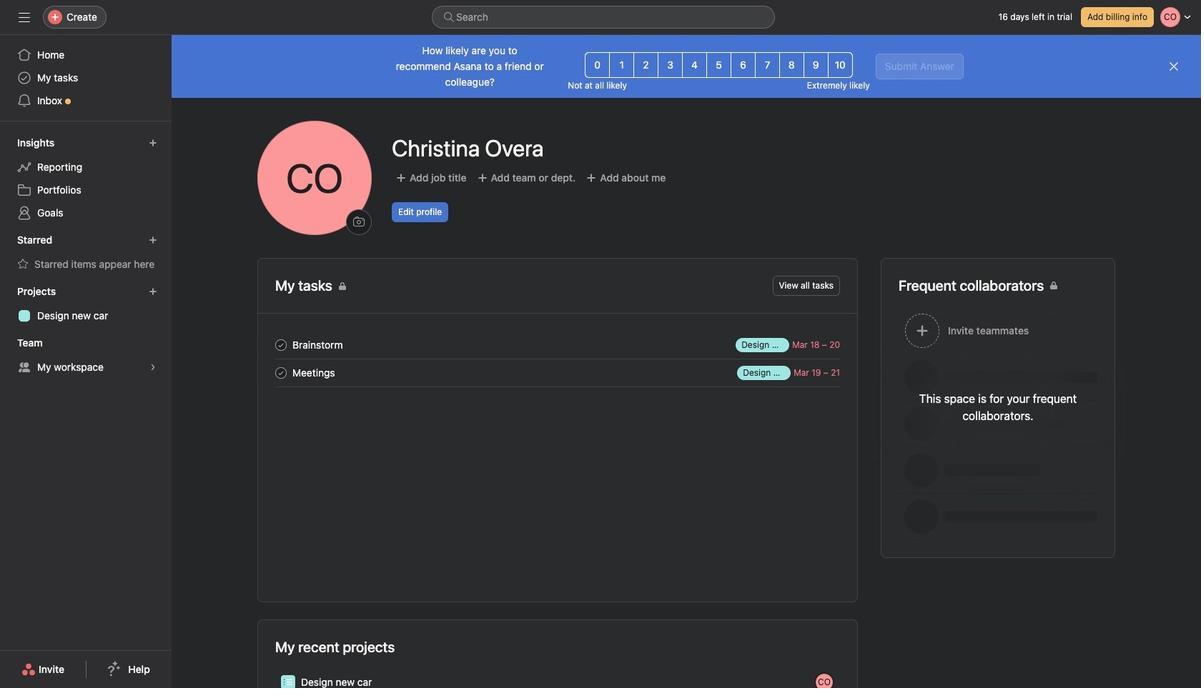 Task type: vqa. For each thing, say whether or not it's contained in the screenshot.
Dismiss image
yes



Task type: describe. For each thing, give the bounding box(es) containing it.
hide sidebar image
[[19, 11, 30, 23]]

starred element
[[0, 227, 172, 279]]

1 list item from the top
[[258, 331, 858, 359]]

add items to starred image
[[149, 236, 157, 245]]

new project or portfolio image
[[149, 288, 157, 296]]

projects element
[[0, 279, 172, 330]]

1 mark complete checkbox from the top
[[273, 337, 290, 354]]

2 list item from the top
[[258, 359, 858, 387]]

3 list item from the top
[[258, 670, 858, 689]]



Task type: locate. For each thing, give the bounding box(es) containing it.
upload new photo image
[[258, 121, 372, 235], [353, 217, 365, 228]]

mark complete image
[[273, 337, 290, 354], [273, 364, 290, 382]]

2 mark complete checkbox from the top
[[273, 364, 290, 382]]

Mark complete checkbox
[[273, 337, 290, 354], [273, 364, 290, 382]]

list image
[[284, 679, 293, 687]]

new insights image
[[149, 139, 157, 147]]

insights element
[[0, 130, 172, 227]]

dismiss image
[[1169, 61, 1180, 72]]

option group
[[585, 52, 853, 78]]

2 mark complete image from the top
[[273, 364, 290, 382]]

0 vertical spatial mark complete checkbox
[[273, 337, 290, 354]]

list box
[[432, 6, 775, 29]]

1 mark complete image from the top
[[273, 337, 290, 354]]

teams element
[[0, 330, 172, 382]]

0 vertical spatial mark complete image
[[273, 337, 290, 354]]

None radio
[[610, 52, 635, 78], [634, 52, 659, 78], [682, 52, 707, 78], [755, 52, 780, 78], [828, 52, 853, 78], [610, 52, 635, 78], [634, 52, 659, 78], [682, 52, 707, 78], [755, 52, 780, 78], [828, 52, 853, 78]]

see details, my workspace image
[[149, 363, 157, 372]]

None radio
[[585, 52, 610, 78], [658, 52, 683, 78], [707, 52, 732, 78], [731, 52, 756, 78], [780, 52, 805, 78], [804, 52, 829, 78], [585, 52, 610, 78], [658, 52, 683, 78], [707, 52, 732, 78], [731, 52, 756, 78], [780, 52, 805, 78], [804, 52, 829, 78]]

list item
[[258, 331, 858, 359], [258, 359, 858, 387], [258, 670, 858, 689]]

1 vertical spatial mark complete checkbox
[[273, 364, 290, 382]]

global element
[[0, 35, 172, 121]]

1 vertical spatial mark complete image
[[273, 364, 290, 382]]



